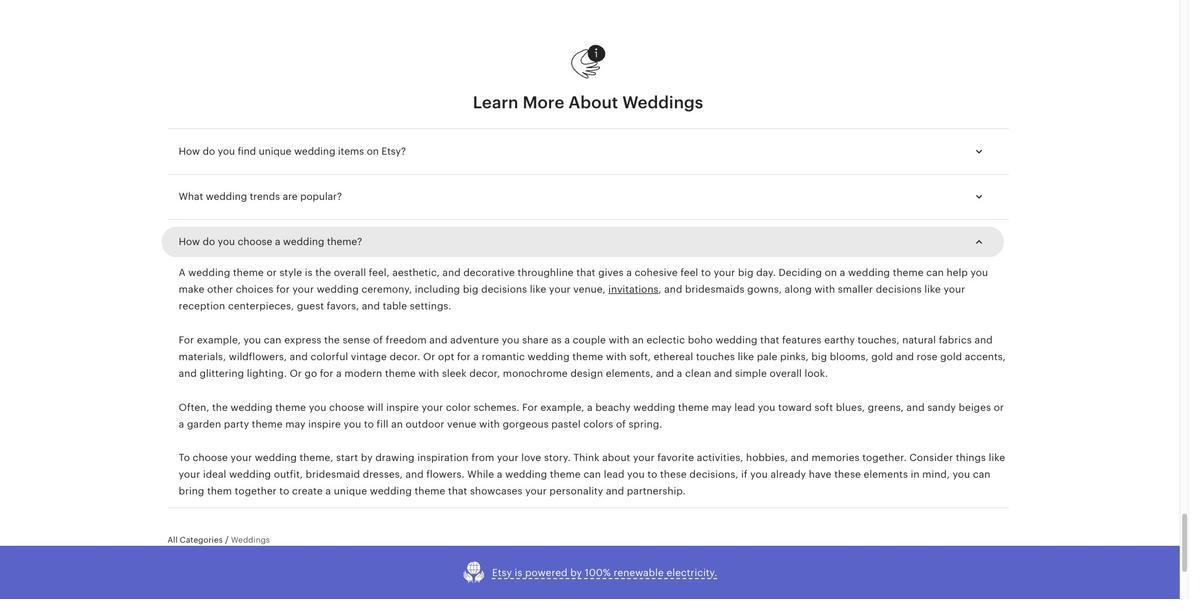 Task type: locate. For each thing, give the bounding box(es) containing it.
1 horizontal spatial an
[[633, 335, 644, 346]]

example, up materials, at bottom left
[[197, 335, 241, 346]]

for up gorgeous
[[523, 402, 538, 414]]

the inside often, the wedding theme you choose will inspire your color schemes. for example, a beachy wedding theme may lead you toward soft blues, greens, and sandy beiges or a garden party theme may inspire you to fill an outdoor venue with gorgeous pastel colors of spring.
[[212, 402, 228, 414]]

2 these from the left
[[835, 469, 862, 481]]

a down adventure
[[474, 351, 479, 363]]

like inside for example, you can express the sense of freedom and adventure you share as a couple with an eclectic boho wedding that features earthy touches, natural fabrics and materials, wildflowers, and colorful vintage decor. or opt for a romantic wedding theme with soft, ethereal touches like pale pinks, big blooms, gold and rose gold accents, and glittering lighting. or go for a modern theme with sleek decor, monochrome design elements, and a clean and simple overall look.
[[738, 351, 755, 363]]

personality
[[550, 486, 604, 498]]

like up natural
[[925, 284, 942, 296]]

your down party
[[231, 452, 252, 464]]

1 horizontal spatial that
[[577, 267, 596, 279]]

often,
[[179, 402, 210, 414]]

like inside , and bridesmaids gowns, along with smaller decisions like your reception centerpieces, guest favors, and table settings.
[[925, 284, 942, 296]]

0 vertical spatial weddings
[[623, 93, 704, 112]]

a up showcases
[[497, 469, 503, 481]]

is right etsy
[[515, 567, 523, 579]]

adventure
[[451, 335, 499, 346]]

an right fill
[[391, 419, 403, 431]]

of inside for example, you can express the sense of freedom and adventure you share as a couple with an eclectic boho wedding that features earthy touches, natural fabrics and materials, wildflowers, and colorful vintage decor. or opt for a romantic wedding theme with soft, ethereal touches like pale pinks, big blooms, gold and rose gold accents, and glittering lighting. or go for a modern theme with sleek decor, monochrome design elements, and a clean and simple overall look.
[[373, 335, 383, 346]]

or left style
[[267, 267, 277, 279]]

and down materials, at bottom left
[[179, 368, 197, 380]]

2 do from the top
[[203, 236, 215, 248]]

inspire up fill
[[386, 402, 419, 414]]

big up 'look.'
[[812, 351, 828, 363]]

think
[[574, 452, 600, 464]]

of
[[373, 335, 383, 346], [616, 419, 626, 431]]

beachy
[[596, 402, 631, 414]]

your left love
[[497, 452, 519, 464]]

that inside a wedding theme or style is the overall feel, aesthetic, and decorative throughline that gives a cohesive feel to your big day. deciding on a wedding theme can help you make other choices for your wedding ceremony, including big decisions like your venue,
[[577, 267, 596, 279]]

can down the 'things'
[[974, 469, 991, 481]]

big left day.
[[738, 267, 754, 279]]

weddings for learn more about weddings
[[623, 93, 704, 112]]

0 horizontal spatial an
[[391, 419, 403, 431]]

wedding up together
[[229, 469, 271, 481]]

weddings inside all categories / weddings
[[231, 536, 270, 545]]

1 vertical spatial or
[[994, 402, 1005, 414]]

how for how do you choose a wedding theme?
[[179, 236, 200, 248]]

0 vertical spatial of
[[373, 335, 383, 346]]

2 vertical spatial that
[[448, 486, 468, 498]]

your
[[714, 267, 736, 279], [293, 284, 314, 296], [549, 284, 571, 296], [944, 284, 966, 296], [422, 402, 444, 414], [231, 452, 252, 464], [497, 452, 519, 464], [634, 452, 655, 464], [179, 469, 200, 481], [526, 486, 547, 498]]

1 vertical spatial on
[[825, 267, 838, 279]]

0 vertical spatial on
[[367, 146, 379, 157]]

ideal
[[203, 469, 227, 481]]

with down opt
[[419, 368, 440, 380]]

0 horizontal spatial is
[[305, 267, 313, 279]]

you up wildflowers,
[[244, 335, 261, 346]]

you right if
[[751, 469, 768, 481]]

1 horizontal spatial gold
[[941, 351, 963, 363]]

how
[[179, 146, 200, 157], [179, 236, 200, 248]]

an up soft,
[[633, 335, 644, 346]]

wedding right what
[[206, 191, 247, 203]]

1 horizontal spatial by
[[571, 567, 583, 579]]

and
[[443, 267, 461, 279], [665, 284, 683, 296], [362, 301, 380, 313], [430, 335, 448, 346], [975, 335, 993, 346], [290, 351, 308, 363], [897, 351, 915, 363], [179, 368, 197, 380], [656, 368, 675, 380], [715, 368, 733, 380], [907, 402, 925, 414], [791, 452, 809, 464], [406, 469, 424, 481], [606, 486, 625, 498]]

you
[[218, 146, 235, 157], [218, 236, 235, 248], [971, 267, 989, 279], [244, 335, 261, 346], [502, 335, 520, 346], [309, 402, 327, 414], [758, 402, 776, 414], [344, 419, 361, 431], [628, 469, 645, 481], [751, 469, 768, 481], [953, 469, 971, 481]]

0 horizontal spatial for
[[179, 335, 194, 346]]

smaller
[[839, 284, 874, 296]]

items
[[338, 146, 364, 157]]

weddings
[[623, 93, 704, 112], [231, 536, 270, 545]]

0 vertical spatial unique
[[259, 146, 292, 157]]

1 how from the top
[[179, 146, 200, 157]]

may up theme,
[[286, 419, 306, 431]]

that up the pale
[[761, 335, 780, 346]]

choose up ideal
[[193, 452, 228, 464]]

can up wildflowers,
[[264, 335, 282, 346]]

and inside often, the wedding theme you choose will inspire your color schemes. for example, a beachy wedding theme may lead you toward soft blues, greens, and sandy beiges or a garden party theme may inspire you to fill an outdoor venue with gorgeous pastel colors of spring.
[[907, 402, 925, 414]]

an
[[633, 335, 644, 346], [391, 419, 403, 431]]

with down schemes.
[[480, 419, 500, 431]]

an inside often, the wedding theme you choose will inspire your color schemes. for example, a beachy wedding theme may lead you toward soft blues, greens, and sandy beiges or a garden party theme may inspire you to fill an outdoor venue with gorgeous pastel colors of spring.
[[391, 419, 403, 431]]

and inside a wedding theme or style is the overall feel, aesthetic, and decorative throughline that gives a cohesive feel to your big day. deciding on a wedding theme can help you make other choices for your wedding ceremony, including big decisions like your venue,
[[443, 267, 461, 279]]

your up bring
[[179, 469, 200, 481]]

for right go
[[320, 368, 334, 380]]

0 horizontal spatial these
[[661, 469, 687, 481]]

1 horizontal spatial of
[[616, 419, 626, 431]]

1 vertical spatial lead
[[604, 469, 625, 481]]

1 horizontal spatial weddings
[[623, 93, 704, 112]]

unique inside the to choose your wedding theme, start by drawing inspiration from your love story. think about your favorite activities, hobbies, and memories together. consider things like your ideal wedding outfit, bridesmaid dresses, and flowers. while a wedding theme can lead you to these decisions, if you already have these elements in mind, you can bring them together to create a unique wedding theme that showcases your personality and partnership.
[[334, 486, 367, 498]]

choices
[[236, 284, 274, 296]]

gold down the fabrics
[[941, 351, 963, 363]]

do left find
[[203, 146, 215, 157]]

big
[[738, 267, 754, 279], [463, 284, 479, 296], [812, 351, 828, 363]]

for
[[276, 284, 290, 296], [457, 351, 471, 363], [320, 368, 334, 380]]

that up the venue,
[[577, 267, 596, 279]]

0 horizontal spatial by
[[361, 452, 373, 464]]

0 vertical spatial overall
[[334, 267, 366, 279]]

electricity.
[[667, 567, 718, 579]]

by inside the to choose your wedding theme, start by drawing inspiration from your love story. think about your favorite activities, hobbies, and memories together. consider things like your ideal wedding outfit, bridesmaid dresses, and flowers. while a wedding theme can lead you to these decisions, if you already have these elements in mind, you can bring them together to create a unique wedding theme that showcases your personality and partnership.
[[361, 452, 373, 464]]

in
[[911, 469, 920, 481]]

a
[[179, 267, 186, 279]]

1 horizontal spatial these
[[835, 469, 862, 481]]

like down throughline
[[530, 284, 547, 296]]

2 horizontal spatial choose
[[329, 402, 365, 414]]

and up including
[[443, 267, 461, 279]]

0 horizontal spatial may
[[286, 419, 306, 431]]

guest
[[297, 301, 324, 313]]

wedding inside dropdown button
[[206, 191, 247, 203]]

decisions inside a wedding theme or style is the overall feel, aesthetic, and decorative throughline that gives a cohesive feel to your big day. deciding on a wedding theme can help you make other choices for your wedding ceremony, including big decisions like your venue,
[[482, 284, 527, 296]]

1 vertical spatial for
[[523, 402, 538, 414]]

2 vertical spatial choose
[[193, 452, 228, 464]]

0 vertical spatial example,
[[197, 335, 241, 346]]

1 vertical spatial overall
[[770, 368, 802, 380]]

2 horizontal spatial that
[[761, 335, 780, 346]]

wedding up other
[[188, 267, 230, 279]]

0 vertical spatial an
[[633, 335, 644, 346]]

already
[[771, 469, 807, 481]]

these down "favorite"
[[661, 469, 687, 481]]

do down what
[[203, 236, 215, 248]]

love
[[522, 452, 542, 464]]

0 vertical spatial or
[[267, 267, 277, 279]]

1 horizontal spatial on
[[825, 267, 838, 279]]

freedom
[[386, 335, 427, 346]]

a down bridesmaid
[[326, 486, 331, 498]]

overall
[[334, 267, 366, 279], [770, 368, 802, 380]]

throughline
[[518, 267, 574, 279]]

0 horizontal spatial lead
[[604, 469, 625, 481]]

often, the wedding theme you choose will inspire your color schemes. for example, a beachy wedding theme may lead you toward soft blues, greens, and sandy beiges or a garden party theme may inspire you to fill an outdoor venue with gorgeous pastel colors of spring.
[[179, 402, 1005, 431]]

choose inside dropdown button
[[238, 236, 272, 248]]

1 vertical spatial that
[[761, 335, 780, 346]]

1 horizontal spatial or
[[994, 402, 1005, 414]]

0 vertical spatial big
[[738, 267, 754, 279]]

sense
[[343, 335, 371, 346]]

or right beiges
[[994, 402, 1005, 414]]

for example, you can express the sense of freedom and adventure you share as a couple with an eclectic boho wedding that features earthy touches, natural fabrics and materials, wildflowers, and colorful vintage decor. or opt for a romantic wedding theme with soft, ethereal touches like pale pinks, big blooms, gold and rose gold accents, and glittering lighting. or go for a modern theme with sleek decor, monochrome design elements, and a clean and simple overall look.
[[179, 335, 1007, 380]]

do for choose
[[203, 236, 215, 248]]

0 vertical spatial that
[[577, 267, 596, 279]]

how for how do you find unique wedding items on etsy?
[[179, 146, 200, 157]]

and down touches
[[715, 368, 733, 380]]

like inside the to choose your wedding theme, start by drawing inspiration from your love story. think about your favorite activities, hobbies, and memories together. consider things like your ideal wedding outfit, bridesmaid dresses, and flowers. while a wedding theme can lead you to these decisions, if you already have these elements in mind, you can bring them together to create a unique wedding theme that showcases your personality and partnership.
[[989, 452, 1006, 464]]

create
[[292, 486, 323, 498]]

together
[[235, 486, 277, 498]]

1 horizontal spatial example,
[[541, 402, 585, 414]]

lead inside often, the wedding theme you choose will inspire your color schemes. for example, a beachy wedding theme may lead you toward soft blues, greens, and sandy beiges or a garden party theme may inspire you to fill an outdoor venue with gorgeous pastel colors of spring.
[[735, 402, 756, 414]]

drawing
[[376, 452, 415, 464]]

can inside for example, you can express the sense of freedom and adventure you share as a couple with an eclectic boho wedding that features earthy touches, natural fabrics and materials, wildflowers, and colorful vintage decor. or opt for a romantic wedding theme with soft, ethereal touches like pale pinks, big blooms, gold and rose gold accents, and glittering lighting. or go for a modern theme with sleek decor, monochrome design elements, and a clean and simple overall look.
[[264, 335, 282, 346]]

0 horizontal spatial of
[[373, 335, 383, 346]]

2 vertical spatial big
[[812, 351, 828, 363]]

0 vertical spatial for
[[179, 335, 194, 346]]

0 vertical spatial for
[[276, 284, 290, 296]]

overall down pinks,
[[770, 368, 802, 380]]

theme down go
[[276, 402, 306, 414]]

1 horizontal spatial choose
[[238, 236, 272, 248]]

tab panel
[[168, 130, 1009, 509]]

0 horizontal spatial for
[[276, 284, 290, 296]]

1 vertical spatial do
[[203, 236, 215, 248]]

2 how from the top
[[179, 236, 200, 248]]

etsy is powered by 100% renewable electricity. button
[[463, 562, 718, 585]]

1 horizontal spatial is
[[515, 567, 523, 579]]

or
[[267, 267, 277, 279], [994, 402, 1005, 414]]

colorful
[[311, 351, 348, 363]]

1 decisions from the left
[[482, 284, 527, 296]]

aesthetic,
[[393, 267, 440, 279]]

0 horizontal spatial that
[[448, 486, 468, 498]]

1 vertical spatial choose
[[329, 402, 365, 414]]

theme
[[233, 267, 264, 279], [893, 267, 924, 279], [573, 351, 604, 363], [385, 368, 416, 380], [276, 402, 306, 414], [679, 402, 709, 414], [252, 419, 283, 431], [550, 469, 581, 481], [415, 486, 446, 498]]

1 vertical spatial example,
[[541, 402, 585, 414]]

1 vertical spatial of
[[616, 419, 626, 431]]

unique right find
[[259, 146, 292, 157]]

pale
[[757, 351, 778, 363]]

inspiration
[[418, 452, 469, 464]]

1 horizontal spatial may
[[712, 402, 732, 414]]

your down love
[[526, 486, 547, 498]]

monochrome
[[503, 368, 568, 380]]

0 vertical spatial inspire
[[386, 402, 419, 414]]

lead inside the to choose your wedding theme, start by drawing inspiration from your love story. think about your favorite activities, hobbies, and memories together. consider things like your ideal wedding outfit, bridesmaid dresses, and flowers. while a wedding theme can lead you to these decisions, if you already have these elements in mind, you can bring them together to create a unique wedding theme that showcases your personality and partnership.
[[604, 469, 625, 481]]

elements
[[864, 469, 909, 481]]

gives
[[599, 267, 624, 279]]

is inside a wedding theme or style is the overall feel, aesthetic, and decorative throughline that gives a cohesive feel to your big day. deciding on a wedding theme can help you make other choices for your wedding ceremony, including big decisions like your venue,
[[305, 267, 313, 279]]

settings.
[[410, 301, 452, 313]]

1 horizontal spatial or
[[423, 351, 436, 363]]

0 horizontal spatial gold
[[872, 351, 894, 363]]

0 horizontal spatial decisions
[[482, 284, 527, 296]]

with inside , and bridesmaids gowns, along with smaller decisions like your reception centerpieces, guest favors, and table settings.
[[815, 284, 836, 296]]

2 decisions from the left
[[876, 284, 922, 296]]

the up garden
[[212, 402, 228, 414]]

1 vertical spatial unique
[[334, 486, 367, 498]]

showcases
[[470, 486, 523, 498]]

lead down simple
[[735, 402, 756, 414]]

inspire up theme,
[[308, 419, 341, 431]]

1 vertical spatial is
[[515, 567, 523, 579]]

inspire
[[386, 402, 419, 414], [308, 419, 341, 431]]

1 horizontal spatial for
[[523, 402, 538, 414]]

you right help
[[971, 267, 989, 279]]

for inside for example, you can express the sense of freedom and adventure you share as a couple with an eclectic boho wedding that features earthy touches, natural fabrics and materials, wildflowers, and colorful vintage decor. or opt for a romantic wedding theme with soft, ethereal touches like pale pinks, big blooms, gold and rose gold accents, and glittering lighting. or go for a modern theme with sleek decor, monochrome design elements, and a clean and simple overall look.
[[179, 335, 194, 346]]

0 horizontal spatial overall
[[334, 267, 366, 279]]

like right the 'things'
[[989, 452, 1006, 464]]

1 vertical spatial inspire
[[308, 419, 341, 431]]

2 vertical spatial for
[[320, 368, 334, 380]]

the inside for example, you can express the sense of freedom and adventure you share as a couple with an eclectic boho wedding that features earthy touches, natural fabrics and materials, wildflowers, and colorful vintage decor. or opt for a romantic wedding theme with soft, ethereal touches like pale pinks, big blooms, gold and rose gold accents, and glittering lighting. or go for a modern theme with sleek decor, monochrome design elements, and a clean and simple overall look.
[[324, 335, 340, 346]]

your inside often, the wedding theme you choose will inspire your color schemes. for example, a beachy wedding theme may lead you toward soft blues, greens, and sandy beiges or a garden party theme may inspire you to fill an outdoor venue with gorgeous pastel colors of spring.
[[422, 402, 444, 414]]

1 horizontal spatial for
[[320, 368, 334, 380]]

theme right party
[[252, 419, 283, 431]]

0 vertical spatial choose
[[238, 236, 272, 248]]

is right style
[[305, 267, 313, 279]]

wedding up smaller on the right of page
[[849, 267, 891, 279]]

couple
[[573, 335, 606, 346]]

on inside dropdown button
[[367, 146, 379, 157]]

and left sandy
[[907, 402, 925, 414]]

blooms,
[[830, 351, 869, 363]]

by
[[361, 452, 373, 464], [571, 567, 583, 579]]

schemes.
[[474, 402, 520, 414]]

1 horizontal spatial unique
[[334, 486, 367, 498]]

1 vertical spatial big
[[463, 284, 479, 296]]

party
[[224, 419, 249, 431]]

or inside a wedding theme or style is the overall feel, aesthetic, and decorative throughline that gives a cohesive feel to your big day. deciding on a wedding theme can help you make other choices for your wedding ceremony, including big decisions like your venue,
[[267, 267, 277, 279]]

or
[[423, 351, 436, 363], [290, 368, 302, 380]]

decisions right smaller on the right of page
[[876, 284, 922, 296]]

0 vertical spatial how
[[179, 146, 200, 157]]

can down think
[[584, 469, 601, 481]]

1 horizontal spatial lead
[[735, 402, 756, 414]]

like inside a wedding theme or style is the overall feel, aesthetic, and decorative throughline that gives a cohesive feel to your big day. deciding on a wedding theme can help you make other choices for your wedding ceremony, including big decisions like your venue,
[[530, 284, 547, 296]]

2 gold from the left
[[941, 351, 963, 363]]

trends
[[250, 191, 280, 203]]

0 vertical spatial is
[[305, 267, 313, 279]]

choose left will
[[329, 402, 365, 414]]

by left the '100%'
[[571, 567, 583, 579]]

0 horizontal spatial weddings
[[231, 536, 270, 545]]

choose down what wedding trends are popular?
[[238, 236, 272, 248]]

or left go
[[290, 368, 302, 380]]

0 vertical spatial the
[[316, 267, 331, 279]]

1 vertical spatial the
[[324, 335, 340, 346]]

for right opt
[[457, 351, 471, 363]]

dresses,
[[363, 469, 403, 481]]

style
[[280, 267, 302, 279]]

0 horizontal spatial choose
[[193, 452, 228, 464]]

for down style
[[276, 284, 290, 296]]

unique down bridesmaid
[[334, 486, 367, 498]]

1 vertical spatial an
[[391, 419, 403, 431]]

how do you find unique wedding items on etsy? button
[[168, 137, 998, 167]]

0 vertical spatial by
[[361, 452, 373, 464]]

100%
[[585, 567, 611, 579]]

you down about at the right of page
[[628, 469, 645, 481]]

with right along
[[815, 284, 836, 296]]

like up simple
[[738, 351, 755, 363]]

how up what
[[179, 146, 200, 157]]

eclectic
[[647, 335, 686, 346]]

a
[[275, 236, 281, 248], [627, 267, 632, 279], [840, 267, 846, 279], [565, 335, 570, 346], [474, 351, 479, 363], [336, 368, 342, 380], [677, 368, 683, 380], [588, 402, 593, 414], [179, 419, 184, 431], [497, 469, 503, 481], [326, 486, 331, 498]]

as
[[552, 335, 562, 346]]

overall inside for example, you can express the sense of freedom and adventure you share as a couple with an eclectic boho wedding that features earthy touches, natural fabrics and materials, wildflowers, and colorful vintage decor. or opt for a romantic wedding theme with soft, ethereal touches like pale pinks, big blooms, gold and rose gold accents, and glittering lighting. or go for a modern theme with sleek decor, monochrome design elements, and a clean and simple overall look.
[[770, 368, 802, 380]]

feel,
[[369, 267, 390, 279]]

is
[[305, 267, 313, 279], [515, 567, 523, 579]]

0 horizontal spatial unique
[[259, 146, 292, 157]]

1 do from the top
[[203, 146, 215, 157]]

weddings for all categories / weddings
[[231, 536, 270, 545]]

what wedding trends are popular?
[[179, 191, 342, 203]]

by right start
[[361, 452, 373, 464]]

how up a
[[179, 236, 200, 248]]

that inside the to choose your wedding theme, start by drawing inspiration from your love story. think about your favorite activities, hobbies, and memories together. consider things like your ideal wedding outfit, bridesmaid dresses, and flowers. while a wedding theme can lead you to these decisions, if you already have these elements in mind, you can bring them together to create a unique wedding theme that showcases your personality and partnership.
[[448, 486, 468, 498]]

1 horizontal spatial decisions
[[876, 284, 922, 296]]

you up romantic
[[502, 335, 520, 346]]

2 vertical spatial the
[[212, 402, 228, 414]]

fill
[[377, 419, 389, 431]]

tab list
[[168, 128, 1009, 130]]

1 vertical spatial weddings
[[231, 536, 270, 545]]

2 horizontal spatial big
[[812, 351, 828, 363]]

etsy?
[[382, 146, 406, 157]]

learn
[[473, 93, 519, 112]]

0 vertical spatial lead
[[735, 402, 756, 414]]

/
[[225, 535, 229, 545]]

a inside dropdown button
[[275, 236, 281, 248]]

tab panel containing how do you find unique wedding items on etsy?
[[168, 130, 1009, 509]]

0 horizontal spatial example,
[[197, 335, 241, 346]]

look.
[[805, 368, 829, 380]]

0 horizontal spatial or
[[267, 267, 277, 279]]

0 horizontal spatial or
[[290, 368, 302, 380]]

venue,
[[574, 284, 606, 296]]

theme,
[[300, 452, 334, 464]]

centerpieces,
[[228, 301, 294, 313]]

and down drawing at the bottom left of the page
[[406, 469, 424, 481]]

0 vertical spatial do
[[203, 146, 215, 157]]

theme left help
[[893, 267, 924, 279]]

1 horizontal spatial overall
[[770, 368, 802, 380]]

decisions down decorative at the left of the page
[[482, 284, 527, 296]]

1 vertical spatial by
[[571, 567, 583, 579]]

can left help
[[927, 267, 945, 279]]

2 horizontal spatial for
[[457, 351, 471, 363]]

your up guest
[[293, 284, 314, 296]]

wedding up touches
[[716, 335, 758, 346]]

1 horizontal spatial big
[[738, 267, 754, 279]]

1 vertical spatial how
[[179, 236, 200, 248]]

are
[[283, 191, 298, 203]]

0 horizontal spatial on
[[367, 146, 379, 157]]

0 horizontal spatial inspire
[[308, 419, 341, 431]]

0 vertical spatial or
[[423, 351, 436, 363]]



Task type: describe. For each thing, give the bounding box(es) containing it.
wedding up outfit,
[[255, 452, 297, 464]]

invitations link
[[609, 284, 659, 296]]

1 vertical spatial or
[[290, 368, 302, 380]]

your inside , and bridesmaids gowns, along with smaller decisions like your reception centerpieces, guest favors, and table settings.
[[944, 284, 966, 296]]

decorative
[[464, 267, 515, 279]]

mind,
[[923, 469, 951, 481]]

bridesmaids
[[686, 284, 745, 296]]

with up soft,
[[609, 335, 630, 346]]

decisions inside , and bridesmaids gowns, along with smaller decisions like your reception centerpieces, guest favors, and table settings.
[[876, 284, 922, 296]]

and down ceremony,
[[362, 301, 380, 313]]

what wedding trends are popular? button
[[168, 182, 998, 212]]

all
[[168, 536, 178, 545]]

and right ','
[[665, 284, 683, 296]]

story.
[[544, 452, 571, 464]]

to
[[179, 452, 190, 464]]

, and bridesmaids gowns, along with smaller decisions like your reception centerpieces, guest favors, and table settings.
[[179, 284, 966, 313]]

wedding up style
[[283, 236, 325, 248]]

will
[[367, 402, 384, 414]]

categories
[[180, 536, 223, 545]]

decor.
[[390, 351, 421, 363]]

accents,
[[966, 351, 1007, 363]]

a wedding theme or style is the overall feel, aesthetic, and decorative throughline that gives a cohesive feel to your big day. deciding on a wedding theme can help you make other choices for your wedding ceremony, including big decisions like your venue,
[[179, 267, 989, 296]]

partnership.
[[627, 486, 686, 498]]

if
[[742, 469, 748, 481]]

invitations
[[609, 284, 659, 296]]

1 vertical spatial for
[[457, 351, 471, 363]]

day.
[[757, 267, 776, 279]]

theme up design
[[573, 351, 604, 363]]

memories
[[812, 452, 860, 464]]

an inside for example, you can express the sense of freedom and adventure you share as a couple with an eclectic boho wedding that features earthy touches, natural fabrics and materials, wildflowers, and colorful vintage decor. or opt for a romantic wedding theme with soft, ethereal touches like pale pinks, big blooms, gold and rose gold accents, and glittering lighting. or go for a modern theme with sleek decor, monochrome design elements, and a clean and simple overall look.
[[633, 335, 644, 346]]

to inside often, the wedding theme you choose will inspire your color schemes. for example, a beachy wedding theme may lead you toward soft blues, greens, and sandy beiges or a garden party theme may inspire you to fill an outdoor venue with gorgeous pastel colors of spring.
[[364, 419, 374, 431]]

1 horizontal spatial inspire
[[386, 402, 419, 414]]

about
[[569, 93, 619, 112]]

wedding up party
[[231, 402, 273, 414]]

a up smaller on the right of page
[[840, 267, 846, 279]]

favorite
[[658, 452, 695, 464]]

sleek
[[442, 368, 467, 380]]

consider
[[910, 452, 954, 464]]

popular?
[[300, 191, 342, 203]]

overall inside a wedding theme or style is the overall feel, aesthetic, and decorative throughline that gives a cohesive feel to your big day. deciding on a wedding theme can help you make other choices for your wedding ceremony, including big decisions like your venue,
[[334, 267, 366, 279]]

to down outfit,
[[280, 486, 290, 498]]

rose
[[917, 351, 938, 363]]

natural
[[903, 335, 937, 346]]

from
[[472, 452, 495, 464]]

ethereal
[[654, 351, 694, 363]]

example, inside often, the wedding theme you choose will inspire your color schemes. for example, a beachy wedding theme may lead you toward soft blues, greens, and sandy beiges or a garden party theme may inspire you to fill an outdoor venue with gorgeous pastel colors of spring.
[[541, 402, 585, 414]]

bring
[[179, 486, 205, 498]]

wedding up favors,
[[317, 284, 359, 296]]

and down express
[[290, 351, 308, 363]]

example, inside for example, you can express the sense of freedom and adventure you share as a couple with an eclectic boho wedding that features earthy touches, natural fabrics and materials, wildflowers, and colorful vintage decor. or opt for a romantic wedding theme with soft, ethereal touches like pale pinks, big blooms, gold and rose gold accents, and glittering lighting. or go for a modern theme with sleek decor, monochrome design elements, and a clean and simple overall look.
[[197, 335, 241, 346]]

boho
[[688, 335, 713, 346]]

flowers.
[[427, 469, 465, 481]]

1 gold from the left
[[872, 351, 894, 363]]

greens,
[[868, 402, 904, 414]]

romantic
[[482, 351, 525, 363]]

by inside button
[[571, 567, 583, 579]]

vintage
[[351, 351, 387, 363]]

wedding up spring.
[[634, 402, 676, 414]]

0 horizontal spatial big
[[463, 284, 479, 296]]

soft
[[815, 402, 834, 414]]

learn more about weddings
[[473, 93, 704, 112]]

cohesive
[[635, 267, 678, 279]]

all categories link
[[168, 535, 223, 545]]

all categories / weddings
[[168, 535, 270, 545]]

can inside a wedding theme or style is the overall feel, aesthetic, and decorative throughline that gives a cohesive feel to your big day. deciding on a wedding theme can help you make other choices for your wedding ceremony, including big decisions like your venue,
[[927, 267, 945, 279]]

and down natural
[[897, 351, 915, 363]]

feel
[[681, 267, 699, 279]]

how do you choose a wedding theme? button
[[168, 227, 998, 257]]

on inside a wedding theme or style is the overall feel, aesthetic, and decorative throughline that gives a cohesive feel to your big day. deciding on a wedding theme can help you make other choices for your wedding ceremony, including big decisions like your venue,
[[825, 267, 838, 279]]

you left fill
[[344, 419, 361, 431]]

with inside often, the wedding theme you choose will inspire your color schemes. for example, a beachy wedding theme may lead you toward soft blues, greens, and sandy beiges or a garden party theme may inspire you to fill an outdoor venue with gorgeous pastel colors of spring.
[[480, 419, 500, 431]]

do for find
[[203, 146, 215, 157]]

1 vertical spatial may
[[286, 419, 306, 431]]

reception
[[179, 301, 225, 313]]

outdoor
[[406, 419, 445, 431]]

share
[[523, 335, 549, 346]]

your down throughline
[[549, 284, 571, 296]]

theme up choices
[[233, 267, 264, 279]]

unique inside dropdown button
[[259, 146, 292, 157]]

venue
[[448, 419, 477, 431]]

express
[[284, 335, 322, 346]]

you down go
[[309, 402, 327, 414]]

wedding down as
[[528, 351, 570, 363]]

more
[[523, 93, 565, 112]]

features
[[783, 335, 822, 346]]

and up opt
[[430, 335, 448, 346]]

decisions,
[[690, 469, 739, 481]]

theme down clean
[[679, 402, 709, 414]]

to inside a wedding theme or style is the overall feel, aesthetic, and decorative throughline that gives a cohesive feel to your big day. deciding on a wedding theme can help you make other choices for your wedding ceremony, including big decisions like your venue,
[[702, 267, 711, 279]]

a down the often,
[[179, 419, 184, 431]]

you up other
[[218, 236, 235, 248]]

wedding left items
[[294, 146, 336, 157]]

a down colorful
[[336, 368, 342, 380]]

a up colors
[[588, 402, 593, 414]]

or inside often, the wedding theme you choose will inspire your color schemes. for example, a beachy wedding theme may lead you toward soft blues, greens, and sandy beiges or a garden party theme may inspire you to fill an outdoor venue with gorgeous pastel colors of spring.
[[994, 402, 1005, 414]]

and down ethereal
[[656, 368, 675, 380]]

elements,
[[606, 368, 654, 380]]

touches
[[697, 351, 735, 363]]

that inside for example, you can express the sense of freedom and adventure you share as a couple with an eclectic boho wedding that features earthy touches, natural fabrics and materials, wildflowers, and colorful vintage decor. or opt for a romantic wedding theme with soft, ethereal touches like pale pinks, big blooms, gold and rose gold accents, and glittering lighting. or go for a modern theme with sleek decor, monochrome design elements, and a clean and simple overall look.
[[761, 335, 780, 346]]

etsy is powered by 100% renewable electricity.
[[492, 567, 718, 579]]

is inside button
[[515, 567, 523, 579]]

your right about at the right of page
[[634, 452, 655, 464]]

1 these from the left
[[661, 469, 687, 481]]

and up already
[[791, 452, 809, 464]]

materials,
[[179, 351, 226, 363]]

choose inside the to choose your wedding theme, start by drawing inspiration from your love story. think about your favorite activities, hobbies, and memories together. consider things like your ideal wedding outfit, bridesmaid dresses, and flowers. while a wedding theme can lead you to these decisions, if you already have these elements in mind, you can bring them together to create a unique wedding theme that showcases your personality and partnership.
[[193, 452, 228, 464]]

soft,
[[630, 351, 651, 363]]

fabrics
[[939, 335, 973, 346]]

etsy
[[492, 567, 512, 579]]

how do you choose a wedding theme?
[[179, 236, 362, 248]]

you inside a wedding theme or style is the overall feel, aesthetic, and decorative throughline that gives a cohesive feel to your big day. deciding on a wedding theme can help you make other choices for your wedding ceremony, including big decisions like your venue,
[[971, 267, 989, 279]]

you left toward in the right bottom of the page
[[758, 402, 776, 414]]

pinks,
[[781, 351, 809, 363]]

the inside a wedding theme or style is the overall feel, aesthetic, and decorative throughline that gives a cohesive feel to your big day. deciding on a wedding theme can help you make other choices for your wedding ceremony, including big decisions like your venue,
[[316, 267, 331, 279]]

including
[[415, 284, 460, 296]]

theme down decor.
[[385, 368, 416, 380]]

colors
[[584, 419, 614, 431]]

beiges
[[959, 402, 992, 414]]

bridesmaid
[[306, 469, 360, 481]]

your up bridesmaids
[[714, 267, 736, 279]]

touches,
[[858, 335, 900, 346]]

to up partnership.
[[648, 469, 658, 481]]

you down the 'things'
[[953, 469, 971, 481]]

have
[[809, 469, 832, 481]]

them
[[207, 486, 232, 498]]

wedding down love
[[506, 469, 548, 481]]

of inside often, the wedding theme you choose will inspire your color schemes. for example, a beachy wedding theme may lead you toward soft blues, greens, and sandy beiges or a garden party theme may inspire you to fill an outdoor venue with gorgeous pastel colors of spring.
[[616, 419, 626, 431]]

spring.
[[629, 419, 663, 431]]

gorgeous
[[503, 419, 549, 431]]

modern
[[345, 368, 383, 380]]

make
[[179, 284, 205, 296]]

theme down story.
[[550, 469, 581, 481]]

start
[[336, 452, 358, 464]]

a up invitations
[[627, 267, 632, 279]]

ceremony,
[[362, 284, 412, 296]]

while
[[468, 469, 495, 481]]

for inside a wedding theme or style is the overall feel, aesthetic, and decorative throughline that gives a cohesive feel to your big day. deciding on a wedding theme can help you make other choices for your wedding ceremony, including big decisions like your venue,
[[276, 284, 290, 296]]

hobbies,
[[747, 452, 789, 464]]

together.
[[863, 452, 907, 464]]

choose inside often, the wedding theme you choose will inspire your color schemes. for example, a beachy wedding theme may lead you toward soft blues, greens, and sandy beiges or a garden party theme may inspire you to fill an outdoor venue with gorgeous pastel colors of spring.
[[329, 402, 365, 414]]

and down about at the right of page
[[606, 486, 625, 498]]

for inside often, the wedding theme you choose will inspire your color schemes. for example, a beachy wedding theme may lead you toward soft blues, greens, and sandy beiges or a garden party theme may inspire you to fill an outdoor venue with gorgeous pastel colors of spring.
[[523, 402, 538, 414]]

outfit,
[[274, 469, 303, 481]]

a down ethereal
[[677, 368, 683, 380]]

table
[[383, 301, 407, 313]]

simple
[[735, 368, 767, 380]]

big inside for example, you can express the sense of freedom and adventure you share as a couple with an eclectic boho wedding that features earthy touches, natural fabrics and materials, wildflowers, and colorful vintage decor. or opt for a romantic wedding theme with soft, ethereal touches like pale pinks, big blooms, gold and rose gold accents, and glittering lighting. or go for a modern theme with sleek decor, monochrome design elements, and a clean and simple overall look.
[[812, 351, 828, 363]]

and up accents,
[[975, 335, 993, 346]]

0 vertical spatial may
[[712, 402, 732, 414]]

sandy
[[928, 402, 957, 414]]

a right as
[[565, 335, 570, 346]]

you left find
[[218, 146, 235, 157]]

wedding down dresses,
[[370, 486, 412, 498]]

with up elements,
[[606, 351, 627, 363]]

theme down flowers.
[[415, 486, 446, 498]]



Task type: vqa. For each thing, say whether or not it's contained in the screenshot.
it
no



